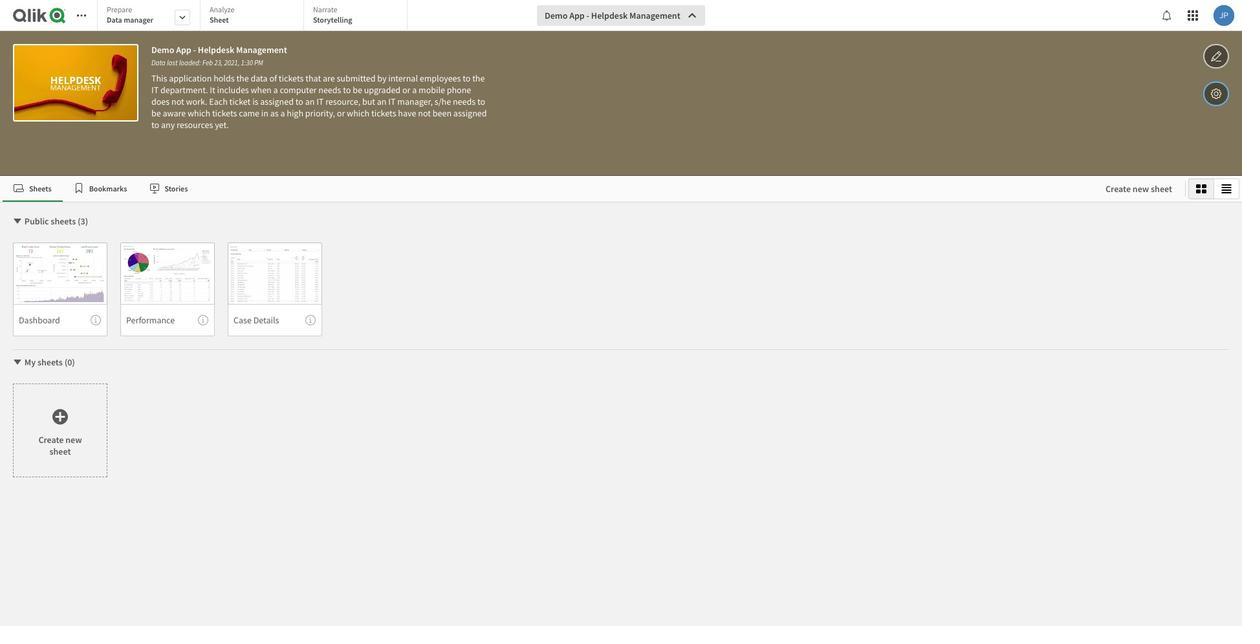 Task type: vqa. For each thing, say whether or not it's contained in the screenshot.
applied
no



Task type: locate. For each thing, give the bounding box(es) containing it.
collapse image for public
[[12, 216, 23, 227]]

0 vertical spatial helpdesk
[[592, 10, 628, 21]]

sheets left (3) on the top of page
[[51, 216, 76, 227]]

0 horizontal spatial demo
[[151, 44, 174, 56]]

case details menu item
[[228, 304, 322, 337]]

tooltip inside case details menu item
[[306, 315, 316, 326]]

helpdesk for demo app - helpdesk management data last loaded: feb 23, 2021, 1:30 pm this application holds the data of tickets that are submitted by internal employees to the it department. it includes when a computer needs to be upgraded or a mobile phone does not work. each ticket is assigned to an it resource, but an it manager, s/he needs to be aware which tickets came in as a high priority, or which tickets have not been assigned to any resources yet.
[[198, 44, 235, 56]]

0 horizontal spatial the
[[237, 73, 249, 84]]

or
[[403, 84, 411, 96], [337, 107, 345, 119]]

are
[[323, 73, 335, 84]]

0 horizontal spatial sheet
[[50, 446, 71, 457]]

dashboard menu item
[[13, 304, 107, 337]]

1 horizontal spatial create new sheet
[[1106, 183, 1173, 195]]

create
[[1106, 183, 1132, 195], [38, 434, 64, 446]]

new
[[1133, 183, 1150, 195], [66, 434, 82, 446]]

1 vertical spatial app
[[176, 44, 191, 56]]

0 vertical spatial new
[[1133, 183, 1150, 195]]

app for demo app - helpdesk management data last loaded: feb 23, 2021, 1:30 pm this application holds the data of tickets that are submitted by internal employees to the it department. it includes when a computer needs to be upgraded or a mobile phone does not work. each ticket is assigned to an it resource, but an it manager, s/he needs to be aware which tickets came in as a high priority, or which tickets have not been assigned to any resources yet.
[[176, 44, 191, 56]]

0 horizontal spatial an
[[305, 96, 315, 107]]

s/he
[[435, 96, 451, 107]]

collapse image left my
[[12, 357, 23, 368]]

0 vertical spatial data
[[107, 15, 122, 25]]

data left the last
[[151, 58, 166, 67]]

1 horizontal spatial demo
[[545, 10, 568, 21]]

1 collapse image from the top
[[12, 216, 23, 227]]

data down prepare
[[107, 15, 122, 25]]

tickets down upgraded
[[372, 107, 397, 119]]

case
[[234, 314, 252, 326]]

be left but
[[353, 84, 362, 96]]

performance
[[126, 314, 175, 326]]

sheet
[[1152, 183, 1173, 195], [50, 446, 71, 457]]

includes
[[217, 84, 249, 96]]

the down 1:30
[[237, 73, 249, 84]]

the right phone
[[473, 73, 485, 84]]

it
[[151, 84, 159, 96], [317, 96, 324, 107], [389, 96, 396, 107]]

be
[[353, 84, 362, 96], [151, 107, 161, 119]]

analyze
[[210, 5, 235, 14]]

an right high
[[305, 96, 315, 107]]

1 horizontal spatial the
[[473, 73, 485, 84]]

2 tooltip from the left
[[198, 315, 208, 326]]

tooltip for dashboard
[[91, 315, 101, 326]]

assigned down phone
[[454, 107, 487, 119]]

23,
[[214, 58, 223, 67]]

aware
[[163, 107, 186, 119]]

demo
[[545, 10, 568, 21], [151, 44, 174, 56]]

0 horizontal spatial which
[[188, 107, 210, 119]]

0 horizontal spatial helpdesk
[[198, 44, 235, 56]]

1 horizontal spatial new
[[1133, 183, 1150, 195]]

1 vertical spatial or
[[337, 107, 345, 119]]

group
[[1189, 179, 1240, 199]]

- for demo app - helpdesk management data last loaded: feb 23, 2021, 1:30 pm this application holds the data of tickets that are submitted by internal employees to the it department. it includes when a computer needs to be upgraded or a mobile phone does not work. each ticket is assigned to an it resource, but an it manager, s/he needs to be aware which tickets came in as a high priority, or which tickets have not been assigned to any resources yet.
[[193, 44, 196, 56]]

0 vertical spatial sheets
[[51, 216, 76, 227]]

feb
[[202, 58, 213, 67]]

3 tooltip from the left
[[306, 315, 316, 326]]

an
[[305, 96, 315, 107], [377, 96, 387, 107]]

bookmarks
[[89, 184, 127, 193]]

needs right s/he
[[453, 96, 476, 107]]

management inside demo app - helpdesk management data last loaded: feb 23, 2021, 1:30 pm this application holds the data of tickets that are submitted by internal employees to the it department. it includes when a computer needs to be upgraded or a mobile phone does not work. each ticket is assigned to an it resource, but an it manager, s/he needs to be aware which tickets came in as a high priority, or which tickets have not been assigned to any resources yet.
[[236, 44, 287, 56]]

manager,
[[398, 96, 433, 107]]

sheets left (0)
[[38, 357, 63, 368]]

0 horizontal spatial needs
[[319, 84, 341, 96]]

app inside demo app - helpdesk management data last loaded: feb 23, 2021, 1:30 pm this application holds the data of tickets that are submitted by internal employees to the it department. it includes when a computer needs to be upgraded or a mobile phone does not work. each ticket is assigned to an it resource, but an it manager, s/he needs to be aware which tickets came in as a high priority, or which tickets have not been assigned to any resources yet.
[[176, 44, 191, 56]]

computer
[[280, 84, 317, 96]]

0 vertical spatial demo
[[545, 10, 568, 21]]

demo inside demo app - helpdesk management data last loaded: feb 23, 2021, 1:30 pm this application holds the data of tickets that are submitted by internal employees to the it department. it includes when a computer needs to be upgraded or a mobile phone does not work. each ticket is assigned to an it resource, but an it manager, s/he needs to be aware which tickets came in as a high priority, or which tickets have not been assigned to any resources yet.
[[151, 44, 174, 56]]

1 the from the left
[[237, 73, 249, 84]]

0 horizontal spatial tickets
[[212, 107, 237, 119]]

not right have
[[418, 107, 431, 119]]

a right the as
[[281, 107, 285, 119]]

came
[[239, 107, 260, 119]]

tooltip inside dashboard menu item
[[91, 315, 101, 326]]

submitted
[[337, 73, 376, 84]]

1 horizontal spatial -
[[587, 10, 590, 21]]

1 which from the left
[[188, 107, 210, 119]]

an right but
[[377, 96, 387, 107]]

new inside button
[[1133, 183, 1150, 195]]

1 horizontal spatial or
[[403, 84, 411, 96]]

management inside button
[[630, 10, 681, 21]]

when
[[251, 84, 272, 96]]

app options image
[[1211, 86, 1223, 102]]

demo inside demo app - helpdesk management button
[[545, 10, 568, 21]]

sheet inside button
[[1152, 183, 1173, 195]]

0 vertical spatial management
[[630, 10, 681, 21]]

0 vertical spatial be
[[353, 84, 362, 96]]

1 vertical spatial sheet
[[50, 446, 71, 457]]

tickets left came
[[212, 107, 237, 119]]

1 horizontal spatial helpdesk
[[592, 10, 628, 21]]

tickets right of
[[279, 73, 304, 84]]

0 horizontal spatial -
[[193, 44, 196, 56]]

create new sheet
[[1106, 183, 1173, 195], [38, 434, 82, 457]]

1 vertical spatial tab list
[[3, 176, 1093, 202]]

helpdesk inside demo app - helpdesk management button
[[592, 10, 628, 21]]

group inside application
[[1189, 179, 1240, 199]]

to
[[463, 73, 471, 84], [343, 84, 351, 96], [296, 96, 304, 107], [478, 96, 486, 107], [151, 119, 159, 131]]

- inside button
[[587, 10, 590, 21]]

needs
[[319, 84, 341, 96], [453, 96, 476, 107]]

2 the from the left
[[473, 73, 485, 84]]

tooltip inside performance menu item
[[198, 315, 208, 326]]

application containing demo app - helpdesk management
[[0, 0, 1243, 627]]

management for demo app - helpdesk management data last loaded: feb 23, 2021, 1:30 pm this application holds the data of tickets that are submitted by internal employees to the it department. it includes when a computer needs to be upgraded or a mobile phone does not work. each ticket is assigned to an it resource, but an it manager, s/he needs to be aware which tickets came in as a high priority, or which tickets have not been assigned to any resources yet.
[[236, 44, 287, 56]]

assigned
[[260, 96, 294, 107], [454, 107, 487, 119]]

0 vertical spatial -
[[587, 10, 590, 21]]

details
[[254, 314, 279, 326]]

1 horizontal spatial be
[[353, 84, 362, 96]]

each
[[209, 96, 228, 107]]

tooltip left performance
[[91, 315, 101, 326]]

in
[[261, 107, 269, 119]]

1 horizontal spatial sheet
[[1152, 183, 1173, 195]]

application
[[0, 0, 1243, 627]]

which
[[188, 107, 210, 119], [347, 107, 370, 119]]

tooltip for case details
[[306, 315, 316, 326]]

sheets for public sheets
[[51, 216, 76, 227]]

2 an from the left
[[377, 96, 387, 107]]

1 tooltip from the left
[[91, 315, 101, 326]]

demo app - helpdesk management data last loaded: feb 23, 2021, 1:30 pm this application holds the data of tickets that are submitted by internal employees to the it department. it includes when a computer needs to be upgraded or a mobile phone does not work. each ticket is assigned to an it resource, but an it manager, s/he needs to be aware which tickets came in as a high priority, or which tickets have not been assigned to any resources yet.
[[151, 44, 489, 131]]

helpdesk
[[592, 10, 628, 21], [198, 44, 235, 56]]

tooltip
[[91, 315, 101, 326], [198, 315, 208, 326], [306, 315, 316, 326]]

1 horizontal spatial which
[[347, 107, 370, 119]]

a right when
[[274, 84, 278, 96]]

- inside demo app - helpdesk management data last loaded: feb 23, 2021, 1:30 pm this application holds the data of tickets that are submitted by internal employees to the it department. it includes when a computer needs to be upgraded or a mobile phone does not work. each ticket is assigned to an it resource, but an it manager, s/he needs to be aware which tickets came in as a high priority, or which tickets have not been assigned to any resources yet.
[[193, 44, 196, 56]]

collapse image left public
[[12, 216, 23, 227]]

1 vertical spatial be
[[151, 107, 161, 119]]

department.
[[161, 84, 208, 96]]

list view image
[[1222, 184, 1233, 194]]

2 horizontal spatial tooltip
[[306, 315, 316, 326]]

0 horizontal spatial it
[[151, 84, 159, 96]]

a left mobile
[[412, 84, 417, 96]]

needs up priority,
[[319, 84, 341, 96]]

tab list
[[97, 0, 412, 32], [3, 176, 1093, 202]]

1 horizontal spatial management
[[630, 10, 681, 21]]

1 vertical spatial -
[[193, 44, 196, 56]]

management
[[630, 10, 681, 21], [236, 44, 287, 56]]

1 vertical spatial management
[[236, 44, 287, 56]]

1 vertical spatial collapse image
[[12, 357, 23, 368]]

0 vertical spatial sheet
[[1152, 183, 1173, 195]]

the
[[237, 73, 249, 84], [473, 73, 485, 84]]

it left have
[[389, 96, 396, 107]]

which down upgraded
[[347, 107, 370, 119]]

upgraded
[[364, 84, 401, 96]]

data inside 'prepare data manager'
[[107, 15, 122, 25]]

0 vertical spatial or
[[403, 84, 411, 96]]

my
[[24, 357, 36, 368]]

0 horizontal spatial create
[[38, 434, 64, 446]]

0 horizontal spatial app
[[176, 44, 191, 56]]

0 vertical spatial tab list
[[97, 0, 412, 32]]

2 collapse image from the top
[[12, 357, 23, 368]]

toolbar
[[0, 0, 1243, 176]]

collapse image
[[12, 216, 23, 227], [12, 357, 23, 368]]

it left department.
[[151, 84, 159, 96]]

any
[[161, 119, 175, 131]]

0 vertical spatial app
[[570, 10, 585, 21]]

stories button
[[138, 176, 199, 202]]

tooltip right details
[[306, 315, 316, 326]]

app inside button
[[570, 10, 585, 21]]

(0)
[[65, 357, 75, 368]]

-
[[587, 10, 590, 21], [193, 44, 196, 56]]

which right aware
[[188, 107, 210, 119]]

0 vertical spatial create
[[1106, 183, 1132, 195]]

be left any
[[151, 107, 161, 119]]

application
[[169, 73, 212, 84]]

0 vertical spatial create new sheet
[[1106, 183, 1173, 195]]

2 horizontal spatial it
[[389, 96, 396, 107]]

demo for demo app - helpdesk management
[[545, 10, 568, 21]]

public
[[24, 216, 49, 227]]

1 horizontal spatial app
[[570, 10, 585, 21]]

but
[[362, 96, 375, 107]]

0 horizontal spatial assigned
[[260, 96, 294, 107]]

0 horizontal spatial management
[[236, 44, 287, 56]]

1 horizontal spatial tickets
[[279, 73, 304, 84]]

data inside demo app - helpdesk management data last loaded: feb 23, 2021, 1:30 pm this application holds the data of tickets that are submitted by internal employees to the it department. it includes when a computer needs to be upgraded or a mobile phone does not work. each ticket is assigned to an it resource, but an it manager, s/he needs to be aware which tickets came in as a high priority, or which tickets have not been assigned to any resources yet.
[[151, 58, 166, 67]]

1 horizontal spatial an
[[377, 96, 387, 107]]

dashboard sheet is selected. press the spacebar or enter key to open dashboard sheet. use the right and left arrow keys to navigate. element
[[13, 243, 107, 337]]

have
[[398, 107, 417, 119]]

not right does
[[172, 96, 184, 107]]

create new sheet inside button
[[1106, 183, 1173, 195]]

1 vertical spatial demo
[[151, 44, 174, 56]]

it left resource,
[[317, 96, 324, 107]]

0 horizontal spatial data
[[107, 15, 122, 25]]

1 vertical spatial sheets
[[38, 357, 63, 368]]

sheets
[[51, 216, 76, 227], [38, 357, 63, 368]]

0 horizontal spatial tooltip
[[91, 315, 101, 326]]

a
[[274, 84, 278, 96], [412, 84, 417, 96], [281, 107, 285, 119]]

1 vertical spatial data
[[151, 58, 166, 67]]

or right priority,
[[337, 107, 345, 119]]

1 horizontal spatial tooltip
[[198, 315, 208, 326]]

1 vertical spatial new
[[66, 434, 82, 446]]

tooltip left "case"
[[198, 315, 208, 326]]

0 horizontal spatial create new sheet
[[38, 434, 82, 457]]

0 vertical spatial collapse image
[[12, 216, 23, 227]]

data
[[107, 15, 122, 25], [151, 58, 166, 67]]

app
[[570, 10, 585, 21], [176, 44, 191, 56]]

holds
[[214, 73, 235, 84]]

management for demo app - helpdesk management
[[630, 10, 681, 21]]

or up have
[[403, 84, 411, 96]]

helpdesk inside demo app - helpdesk management data last loaded: feb 23, 2021, 1:30 pm this application holds the data of tickets that are submitted by internal employees to the it department. it includes when a computer needs to be upgraded or a mobile phone does not work. each ticket is assigned to an it resource, but an it manager, s/he needs to be aware which tickets came in as a high priority, or which tickets have not been assigned to any resources yet.
[[198, 44, 235, 56]]

analyze sheet
[[210, 5, 235, 25]]

(3)
[[78, 216, 88, 227]]

to left any
[[151, 119, 159, 131]]

not
[[172, 96, 184, 107], [418, 107, 431, 119]]

tickets
[[279, 73, 304, 84], [212, 107, 237, 119], [372, 107, 397, 119]]

of
[[270, 73, 277, 84]]

1 horizontal spatial create
[[1106, 183, 1132, 195]]

1 vertical spatial helpdesk
[[198, 44, 235, 56]]

1 horizontal spatial data
[[151, 58, 166, 67]]

1 horizontal spatial it
[[317, 96, 324, 107]]

assigned right is
[[260, 96, 294, 107]]

narrate
[[313, 5, 338, 14]]



Task type: describe. For each thing, give the bounding box(es) containing it.
it
[[210, 84, 215, 96]]

dashboard
[[19, 314, 60, 326]]

mobile
[[419, 84, 445, 96]]

that
[[306, 73, 321, 84]]

resources
[[177, 119, 213, 131]]

0 horizontal spatial or
[[337, 107, 345, 119]]

priority,
[[305, 107, 335, 119]]

bookmarks button
[[63, 176, 138, 202]]

yet.
[[215, 119, 229, 131]]

sheets
[[29, 184, 52, 193]]

collapse image for my
[[12, 357, 23, 368]]

james peterson image
[[1214, 5, 1235, 26]]

create inside button
[[1106, 183, 1132, 195]]

1 horizontal spatial assigned
[[454, 107, 487, 119]]

demo app - helpdesk management
[[545, 10, 681, 21]]

demo app - helpdesk management button
[[537, 5, 705, 26]]

helpdesk for demo app - helpdesk management
[[592, 10, 628, 21]]

1 vertical spatial create
[[38, 434, 64, 446]]

manager
[[124, 15, 153, 25]]

1:30
[[241, 58, 253, 67]]

by
[[378, 73, 387, 84]]

1 horizontal spatial needs
[[453, 96, 476, 107]]

0 horizontal spatial not
[[172, 96, 184, 107]]

1 an from the left
[[305, 96, 315, 107]]

high
[[287, 107, 304, 119]]

2 horizontal spatial tickets
[[372, 107, 397, 119]]

narrate storytelling
[[313, 5, 352, 25]]

as
[[270, 107, 279, 119]]

sheet
[[210, 15, 229, 25]]

resource,
[[326, 96, 361, 107]]

been
[[433, 107, 452, 119]]

my sheets (0)
[[24, 357, 75, 368]]

grid view image
[[1197, 184, 1207, 194]]

is
[[253, 96, 259, 107]]

ticket
[[230, 96, 251, 107]]

2 which from the left
[[347, 107, 370, 119]]

performance sheet is selected. press the spacebar or enter key to open performance sheet. use the right and left arrow keys to navigate. element
[[120, 243, 215, 337]]

app for demo app - helpdesk management
[[570, 10, 585, 21]]

data
[[251, 73, 268, 84]]

last
[[167, 58, 178, 67]]

2 horizontal spatial a
[[412, 84, 417, 96]]

this
[[151, 73, 167, 84]]

case details
[[234, 314, 279, 326]]

tab list containing prepare
[[97, 0, 412, 32]]

tab list containing sheets
[[3, 176, 1093, 202]]

- for demo app - helpdesk management
[[587, 10, 590, 21]]

2021,
[[224, 58, 240, 67]]

0 horizontal spatial a
[[274, 84, 278, 96]]

loaded:
[[179, 58, 201, 67]]

performance menu item
[[120, 304, 215, 337]]

1 horizontal spatial not
[[418, 107, 431, 119]]

to right are
[[343, 84, 351, 96]]

sheets for my sheets
[[38, 357, 63, 368]]

to right phone
[[478, 96, 486, 107]]

storytelling
[[313, 15, 352, 25]]

employees
[[420, 73, 461, 84]]

phone
[[447, 84, 471, 96]]

to left priority,
[[296, 96, 304, 107]]

1 horizontal spatial a
[[281, 107, 285, 119]]

toolbar containing demo app - helpdesk management
[[0, 0, 1243, 176]]

1 vertical spatial create new sheet
[[38, 434, 82, 457]]

pm
[[254, 58, 263, 67]]

to right employees
[[463, 73, 471, 84]]

sheets button
[[3, 176, 63, 202]]

internal
[[389, 73, 418, 84]]

public sheets (3)
[[24, 216, 88, 227]]

work.
[[186, 96, 208, 107]]

0 horizontal spatial be
[[151, 107, 161, 119]]

case details sheet is selected. press the spacebar or enter key to open case details sheet. use the right and left arrow keys to navigate. element
[[228, 243, 322, 337]]

does
[[151, 96, 170, 107]]

tooltip for performance
[[198, 315, 208, 326]]

edit image
[[1211, 49, 1223, 64]]

stories
[[165, 184, 188, 193]]

create new sheet button
[[1096, 179, 1183, 199]]

prepare
[[107, 5, 132, 14]]

0 horizontal spatial new
[[66, 434, 82, 446]]

demo for demo app - helpdesk management data last loaded: feb 23, 2021, 1:30 pm this application holds the data of tickets that are submitted by internal employees to the it department. it includes when a computer needs to be upgraded or a mobile phone does not work. each ticket is assigned to an it resource, but an it manager, s/he needs to be aware which tickets came in as a high priority, or which tickets have not been assigned to any resources yet.
[[151, 44, 174, 56]]

prepare data manager
[[107, 5, 153, 25]]



